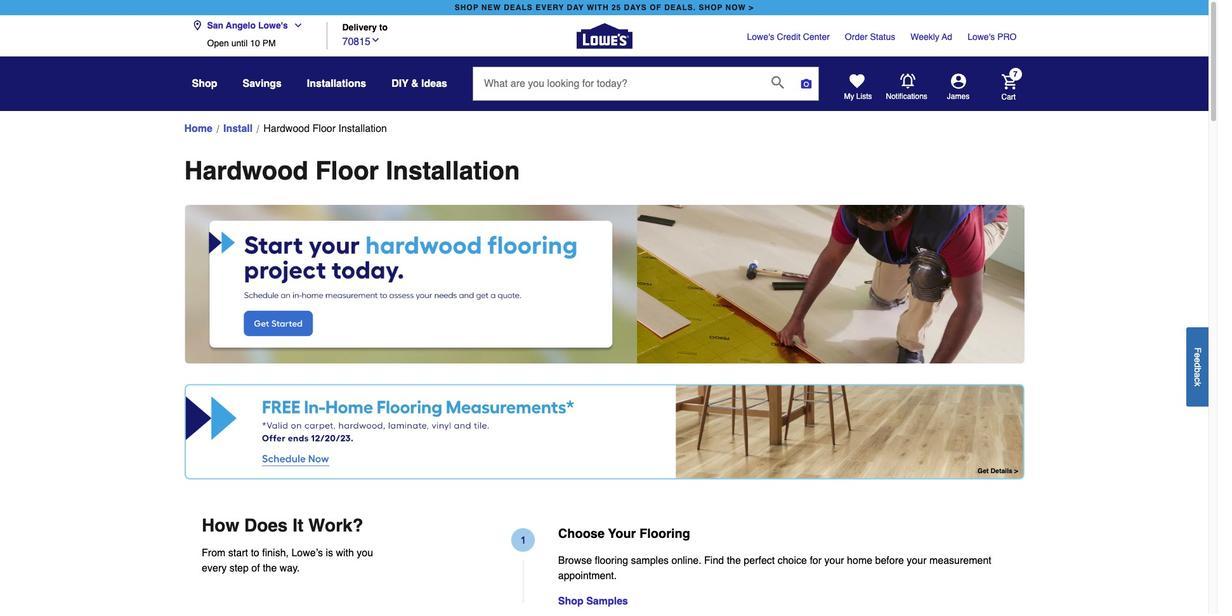 Task type: locate. For each thing, give the bounding box(es) containing it.
1 horizontal spatial the
[[727, 555, 741, 567]]

choose
[[558, 527, 605, 541]]

order status
[[845, 32, 896, 42]]

e up d
[[1193, 353, 1203, 358]]

new
[[482, 3, 501, 12]]

floor down installations button
[[313, 123, 336, 135]]

chevron down image down delivery to
[[371, 35, 381, 45]]

0 vertical spatial chevron down image
[[288, 20, 303, 30]]

1 vertical spatial chevron down image
[[371, 35, 381, 45]]

shop down appointment. at the bottom of page
[[558, 596, 584, 607]]

savings
[[243, 78, 282, 89]]

lowe's pro
[[968, 32, 1017, 42]]

find
[[705, 555, 724, 567]]

your
[[825, 555, 845, 567], [907, 555, 927, 567]]

with
[[587, 3, 609, 12]]

step
[[230, 563, 249, 574]]

center
[[803, 32, 830, 42]]

hardwood
[[264, 123, 310, 135], [184, 156, 309, 185]]

hardwood floor installation down hardwood floor installation link
[[184, 156, 520, 185]]

floor down hardwood floor installation link
[[316, 156, 379, 185]]

1 horizontal spatial shop
[[699, 3, 723, 12]]

f e e d b a c k
[[1193, 347, 1203, 386]]

1 horizontal spatial shop
[[558, 596, 584, 607]]

weekly ad link
[[911, 30, 953, 43]]

to
[[379, 23, 388, 33], [251, 547, 259, 559]]

way.
[[280, 563, 300, 574]]

the right 'find'
[[727, 555, 741, 567]]

chevron down image right angelo
[[288, 20, 303, 30]]

2 horizontal spatial lowe's
[[968, 32, 995, 42]]

lists
[[857, 92, 872, 101]]

shop
[[192, 78, 217, 89], [558, 596, 584, 607]]

home
[[847, 555, 873, 567]]

order
[[845, 32, 868, 42]]

the
[[727, 555, 741, 567], [263, 563, 277, 574]]

shop new deals every day with 25 days of deals. shop now >
[[455, 3, 754, 12]]

1 vertical spatial floor
[[316, 156, 379, 185]]

1 shop from the left
[[455, 3, 479, 12]]

appointment.
[[558, 570, 617, 582]]

shop left new
[[455, 3, 479, 12]]

shop down open
[[192, 78, 217, 89]]

samples
[[631, 555, 669, 567]]

f
[[1193, 347, 1203, 353]]

open until 10 pm
[[207, 38, 276, 48]]

lowe's up the pm
[[258, 20, 288, 30]]

an icon of the number 1. image
[[397, 525, 538, 604]]

0 horizontal spatial shop
[[192, 78, 217, 89]]

notifications
[[886, 92, 928, 101]]

san angelo lowe's
[[207, 20, 288, 30]]

with
[[336, 547, 354, 559]]

install link
[[223, 121, 253, 136]]

0 horizontal spatial lowe's
[[258, 20, 288, 30]]

0 horizontal spatial your
[[825, 555, 845, 567]]

floor inside hardwood floor installation link
[[313, 123, 336, 135]]

your right 'before'
[[907, 555, 927, 567]]

location image
[[192, 20, 202, 30]]

0 horizontal spatial to
[[251, 547, 259, 559]]

how
[[202, 515, 239, 535]]

shop
[[455, 3, 479, 12], [699, 3, 723, 12]]

until
[[231, 38, 248, 48]]

0 vertical spatial to
[[379, 23, 388, 33]]

0 horizontal spatial shop
[[455, 3, 479, 12]]

1 horizontal spatial chevron down image
[[371, 35, 381, 45]]

0 vertical spatial floor
[[313, 123, 336, 135]]

ideas
[[421, 78, 447, 89]]

work?
[[309, 515, 364, 535]]

shop for shop samples
[[558, 596, 584, 607]]

hardwood right install
[[264, 123, 310, 135]]

a
[[1193, 373, 1203, 378]]

b
[[1193, 368, 1203, 373]]

start your hardwood flooring project today. schedule an in-home measurement and get a quote. image
[[184, 205, 1025, 363]]

lowe's pro link
[[968, 30, 1017, 43]]

0 vertical spatial shop
[[192, 78, 217, 89]]

1 vertical spatial hardwood floor installation
[[184, 156, 520, 185]]

1 vertical spatial installation
[[386, 156, 520, 185]]

1 horizontal spatial your
[[907, 555, 927, 567]]

every
[[202, 563, 227, 574]]

lowe's left pro
[[968, 32, 995, 42]]

hardwood floor installation down installations button
[[264, 123, 387, 135]]

1 horizontal spatial lowe's
[[747, 32, 775, 42]]

chevron down image
[[288, 20, 303, 30], [371, 35, 381, 45]]

hardwood down install
[[184, 156, 309, 185]]

savings button
[[243, 72, 282, 95]]

0 horizontal spatial the
[[263, 563, 277, 574]]

is
[[326, 547, 333, 559]]

search image
[[772, 76, 784, 89]]

online.
[[672, 555, 702, 567]]

delivery to
[[342, 23, 388, 33]]

your right the for
[[825, 555, 845, 567]]

floor
[[313, 123, 336, 135], [316, 156, 379, 185]]

installation
[[339, 123, 387, 135], [386, 156, 520, 185]]

my lists link
[[844, 74, 872, 102]]

advertisement region
[[184, 384, 1025, 482]]

lowe's for lowe's credit center
[[747, 32, 775, 42]]

hardwood floor installation
[[264, 123, 387, 135], [184, 156, 520, 185]]

1 e from the top
[[1193, 353, 1203, 358]]

lowe's left credit
[[747, 32, 775, 42]]

e up b
[[1193, 358, 1203, 363]]

1 vertical spatial to
[[251, 547, 259, 559]]

shop samples link
[[558, 596, 628, 607]]

home link
[[184, 121, 213, 136]]

the right 'of'
[[263, 563, 277, 574]]

lowe's
[[258, 20, 288, 30], [747, 32, 775, 42], [968, 32, 995, 42]]

every
[[536, 3, 564, 12]]

1 vertical spatial shop
[[558, 596, 584, 607]]

james
[[948, 92, 970, 101]]

to inside from start to finish, lowe's is with you every step of the way.
[[251, 547, 259, 559]]

0 vertical spatial hardwood floor installation
[[264, 123, 387, 135]]

lowe's home improvement notification center image
[[900, 73, 916, 89]]

chevron down image inside 70815 button
[[371, 35, 381, 45]]

shop button
[[192, 72, 217, 95]]

1 your from the left
[[825, 555, 845, 567]]

shop left now
[[699, 3, 723, 12]]

camera image
[[800, 77, 813, 90]]

1 vertical spatial hardwood
[[184, 156, 309, 185]]

finish,
[[262, 547, 289, 559]]

None search field
[[473, 67, 819, 113]]

to right delivery
[[379, 23, 388, 33]]

to up 'of'
[[251, 547, 259, 559]]



Task type: vqa. For each thing, say whether or not it's contained in the screenshot.
( 15 )
no



Task type: describe. For each thing, give the bounding box(es) containing it.
samples
[[587, 596, 628, 607]]

&
[[411, 78, 419, 89]]

flooring
[[640, 527, 691, 541]]

my lists
[[844, 92, 872, 101]]

d
[[1193, 363, 1203, 368]]

diy
[[392, 78, 409, 89]]

k
[[1193, 382, 1203, 386]]

lowe's credit center link
[[747, 30, 830, 43]]

10
[[250, 38, 260, 48]]

installations button
[[307, 72, 366, 95]]

james button
[[928, 74, 989, 102]]

you
[[357, 547, 373, 559]]

shop for shop
[[192, 78, 217, 89]]

perfect
[[744, 555, 775, 567]]

ad
[[942, 32, 953, 42]]

0 vertical spatial installation
[[339, 123, 387, 135]]

2 your from the left
[[907, 555, 927, 567]]

pro
[[998, 32, 1017, 42]]

installations
[[307, 78, 366, 89]]

choice
[[778, 555, 807, 567]]

70815
[[342, 36, 371, 47]]

measurement
[[930, 555, 992, 567]]

the inside from start to finish, lowe's is with you every step of the way.
[[263, 563, 277, 574]]

start
[[228, 547, 248, 559]]

deals
[[504, 3, 533, 12]]

lowe's home improvement cart image
[[1002, 74, 1017, 89]]

hardwood floor installation link
[[264, 121, 387, 136]]

2 shop from the left
[[699, 3, 723, 12]]

san
[[207, 20, 224, 30]]

open
[[207, 38, 229, 48]]

home
[[184, 123, 213, 135]]

days
[[624, 3, 647, 12]]

browse flooring samples online. find the perfect choice for your home before your measurement appointment.
[[558, 555, 992, 582]]

c
[[1193, 378, 1203, 382]]

cart
[[1002, 92, 1016, 101]]

2 e from the top
[[1193, 358, 1203, 363]]

shop new deals every day with 25 days of deals. shop now > link
[[452, 0, 757, 15]]

for
[[810, 555, 822, 567]]

your
[[608, 527, 636, 541]]

browse
[[558, 555, 592, 567]]

diy & ideas
[[392, 78, 447, 89]]

from
[[202, 547, 226, 559]]

lowe's home improvement logo image
[[577, 8, 633, 64]]

0 horizontal spatial chevron down image
[[288, 20, 303, 30]]

status
[[871, 32, 896, 42]]

install
[[223, 123, 253, 135]]

does
[[244, 515, 288, 535]]

of
[[650, 3, 662, 12]]

7
[[1014, 70, 1018, 79]]

shop samples
[[558, 596, 628, 607]]

choose your flooring
[[558, 527, 691, 541]]

now
[[726, 3, 746, 12]]

weekly
[[911, 32, 940, 42]]

the inside browse flooring samples online. find the perfect choice for your home before your measurement appointment.
[[727, 555, 741, 567]]

san angelo lowe's button
[[192, 13, 308, 38]]

flooring
[[595, 555, 628, 567]]

25
[[612, 3, 622, 12]]

pm
[[263, 38, 276, 48]]

how does it work?
[[202, 515, 364, 535]]

lowe's
[[292, 547, 323, 559]]

lowe's credit center
[[747, 32, 830, 42]]

lowe's inside button
[[258, 20, 288, 30]]

1 horizontal spatial to
[[379, 23, 388, 33]]

order status link
[[845, 30, 896, 43]]

lowe's home improvement lists image
[[850, 74, 865, 89]]

it
[[293, 515, 304, 535]]

deals.
[[665, 3, 696, 12]]

>
[[749, 3, 754, 12]]

angelo
[[226, 20, 256, 30]]

weekly ad
[[911, 32, 953, 42]]

delivery
[[342, 23, 377, 33]]

Search Query text field
[[473, 67, 762, 100]]

f e e d b a c k button
[[1187, 327, 1209, 407]]

credit
[[777, 32, 801, 42]]

lowe's for lowe's pro
[[968, 32, 995, 42]]

0 vertical spatial hardwood
[[264, 123, 310, 135]]

from start to finish, lowe's is with you every step of the way.
[[202, 547, 373, 574]]

my
[[844, 92, 855, 101]]

day
[[567, 3, 584, 12]]

of
[[252, 563, 260, 574]]

before
[[876, 555, 904, 567]]

70815 button
[[342, 33, 381, 49]]



